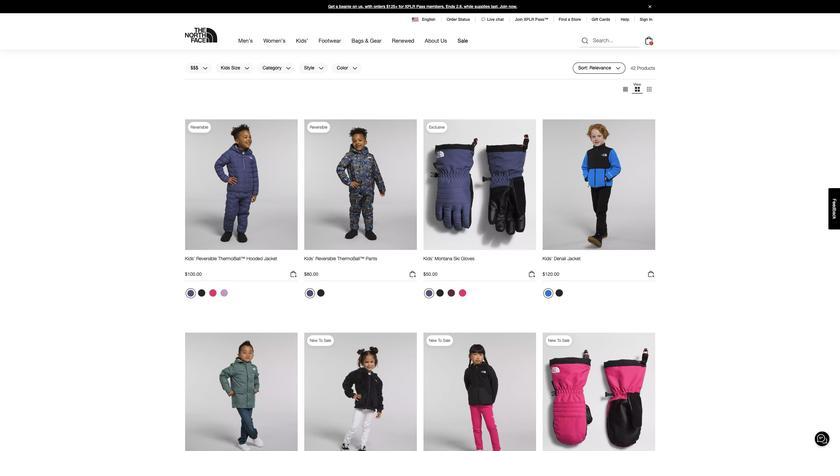 Task type: locate. For each thing, give the bounding box(es) containing it.
kids' winter warm set
[[304, 42, 349, 48]]

tnf black radio right optic blue 'radio' on the right bottom of the page
[[554, 288, 564, 299]]

tnf black image
[[459, 76, 466, 83], [545, 77, 551, 83], [198, 290, 205, 297], [317, 290, 324, 297], [436, 290, 444, 297]]

pass
[[416, 4, 425, 9]]

thermoball™ inside button
[[218, 256, 245, 262]]

live chat
[[487, 17, 504, 22]]

freedom for kids' freedom insulated jacket
[[435, 42, 452, 48]]

pass™
[[535, 17, 548, 22]]

1 vertical spatial join
[[515, 17, 523, 22]]

a right find
[[568, 17, 570, 22]]

bags & gear
[[351, 37, 381, 44]]

lupine image
[[220, 290, 228, 297]]

2 new from the left
[[429, 338, 437, 343]]

now.
[[509, 4, 517, 9]]

1 horizontal spatial freedom
[[554, 42, 572, 48]]

mr. pink radio right the boysenberry radio
[[457, 288, 468, 299]]

Boysenberry radio
[[446, 288, 456, 299]]

xplr
[[405, 4, 415, 9], [524, 17, 534, 22]]

2 horizontal spatial new to sale
[[548, 338, 570, 343]]

1 thermoball™ from the left
[[218, 256, 245, 262]]

1 vertical spatial xplr
[[524, 17, 534, 22]]

0 vertical spatial tnf black radio
[[543, 75, 553, 85]]

a right get at the top left of the page
[[336, 4, 338, 9]]

category
[[263, 65, 282, 71]]

2 horizontal spatial new
[[548, 338, 556, 343]]

a inside button
[[832, 212, 837, 215]]

kids' left montana
[[423, 256, 433, 262]]

2 horizontal spatial a
[[832, 212, 837, 215]]

2 cave blue image from the left
[[306, 290, 313, 297]]

Lupine radio
[[219, 288, 229, 299]]

2 misty sage image from the left
[[306, 77, 313, 83]]

renewed
[[392, 37, 414, 44]]

cave blue radio down "$100.00"
[[186, 289, 196, 299]]

store
[[571, 17, 581, 22]]

1 horizontal spatial misty sage image
[[306, 77, 313, 83]]

1 horizontal spatial mr. pink radio
[[457, 288, 468, 299]]

2 horizontal spatial to
[[557, 338, 561, 343]]

men's link
[[238, 32, 253, 50]]

2 thermoball™ from the left
[[337, 256, 364, 262]]

42 products status
[[631, 63, 655, 74]]

1 horizontal spatial join
[[515, 17, 523, 22]]

TNF Black radio
[[457, 75, 468, 85], [315, 288, 326, 299], [435, 288, 445, 299], [554, 288, 564, 299]]

1 misty sage image from the left
[[187, 77, 194, 83]]

close image
[[646, 5, 654, 8]]

misty sage image inside option
[[306, 77, 313, 83]]

insulated inside button
[[454, 42, 472, 48]]

misty sage image left gardenia white radio
[[187, 77, 194, 83]]

search all image
[[581, 37, 589, 45]]

2 cave blue radio from the left
[[305, 289, 315, 299]]

gear
[[370, 37, 381, 44]]

while
[[464, 4, 473, 9]]

xplr left pass™
[[524, 17, 534, 22]]

0 horizontal spatial new to sale
[[310, 338, 331, 343]]

sale for "kids' suave oso full-zip hoodie" image
[[324, 338, 331, 343]]

thermoball™ up $100.00 dropdown button in the left of the page
[[218, 256, 245, 262]]

kids' winter warm set image
[[304, 0, 417, 37]]

1 horizontal spatial chlorophyll green image
[[555, 76, 563, 83]]

sort: relevance
[[578, 65, 611, 71]]

tnf black radio for kids' reversible thermoball™ pants
[[315, 288, 326, 299]]

kids size
[[221, 65, 240, 71]]

products
[[637, 65, 655, 71]]

3 new to sale from the left
[[548, 338, 570, 343]]

a up 'k'
[[832, 212, 837, 215]]

tnf black radio for kids' denali jacket
[[554, 288, 564, 299]]

Mr. Pink Big Abstract Print radio
[[435, 75, 445, 85]]

kids' forrest fleece full-zip hoodie image
[[423, 333, 536, 452]]

thermoball™ up $80.00 dropdown button
[[337, 256, 364, 262]]

join
[[500, 4, 508, 9], [515, 17, 523, 22]]

insulated right us
[[454, 42, 472, 48]]

1
[[650, 42, 652, 45]]

3 cave blue radio from the left
[[424, 289, 434, 299]]

kids' reversible thermoball™ pants
[[304, 256, 377, 262]]

0 vertical spatial a
[[336, 4, 338, 9]]

sign
[[640, 17, 648, 22]]

Optic Blue radio
[[543, 289, 553, 299]]

1 horizontal spatial chlorophyll green radio
[[554, 75, 564, 85]]

Mr. Pink radio
[[207, 288, 218, 299], [457, 288, 468, 299]]

tnf black radio right cave blue image
[[435, 288, 445, 299]]

1 cave blue radio from the left
[[186, 289, 196, 299]]

f e e d b a c k
[[832, 199, 837, 219]]

cave blue radio down $50.00
[[424, 289, 434, 299]]

thermoball™ inside button
[[337, 256, 364, 262]]

misty sage image
[[187, 77, 194, 83], [306, 77, 313, 83]]

thermoball™
[[218, 256, 245, 262], [337, 256, 364, 262]]

$choose color$ option group
[[185, 75, 207, 88], [423, 75, 468, 88], [543, 75, 565, 88], [185, 288, 230, 301], [304, 288, 327, 301], [423, 288, 468, 301], [543, 288, 565, 301]]

insulated for jacket
[[454, 42, 472, 48]]

order status
[[447, 17, 470, 22]]

reversible
[[191, 125, 208, 130], [310, 125, 327, 130], [196, 256, 217, 262], [315, 256, 336, 262]]

relevance
[[590, 65, 611, 71]]

$50.00 button
[[423, 271, 536, 281]]

chlorophyll green image
[[555, 76, 563, 83], [426, 77, 432, 83]]

1 horizontal spatial a
[[568, 17, 570, 22]]

color
[[337, 65, 348, 71]]

pants
[[366, 256, 377, 262]]

kids' inside button
[[304, 256, 314, 262]]

insulated left bibs
[[573, 42, 591, 48]]

e
[[832, 202, 837, 204], [832, 204, 837, 207]]

0 horizontal spatial cave blue radio
[[186, 289, 196, 299]]

style
[[304, 65, 314, 71]]

0 horizontal spatial insulated
[[454, 42, 472, 48]]

1 vertical spatial a
[[568, 17, 570, 22]]

$120.00
[[543, 272, 559, 277]]

kids' left denali
[[543, 256, 553, 262]]

kids' freedom insulated bibs
[[543, 42, 601, 48]]

cave blue image down "$100.00"
[[187, 290, 194, 297]]

e up "b"
[[832, 204, 837, 207]]

freedom inside button
[[554, 42, 572, 48]]

ski
[[454, 256, 460, 262]]

find a store link
[[559, 17, 581, 22]]

Search search field
[[580, 34, 639, 47]]

TNF Black radio
[[543, 75, 553, 85], [196, 288, 207, 299]]

about us link
[[425, 32, 447, 50]]

to for "kids' suave oso full-zip hoodie" image
[[319, 338, 323, 343]]

cave blue radio down $80.00
[[305, 289, 315, 299]]

0 horizontal spatial new
[[310, 338, 318, 343]]

new for the kids' montana ski mitts image
[[548, 338, 556, 343]]

misty sage image for misty sage option
[[306, 77, 313, 83]]

0 horizontal spatial freedom
[[435, 42, 452, 48]]

2 horizontal spatial cave blue radio
[[424, 289, 434, 299]]

d
[[832, 207, 837, 209]]

mr. pink radio left lupine image
[[207, 288, 218, 299]]

kids' freedom insulated jacket
[[423, 42, 486, 48]]

help
[[621, 17, 629, 22]]

cards
[[599, 17, 610, 22]]

2 freedom from the left
[[554, 42, 572, 48]]

about us
[[425, 37, 447, 44]]

1 horizontal spatial to
[[438, 338, 442, 343]]

denali
[[554, 256, 566, 262]]

1 to from the left
[[319, 338, 323, 343]]

optic blue image
[[545, 290, 551, 297]]

freedom inside button
[[435, 42, 452, 48]]

cave blue image
[[426, 290, 432, 297]]

1 horizontal spatial new to sale
[[429, 338, 450, 343]]

winter
[[315, 42, 328, 48]]

kids' freedom insulated bibs button
[[543, 42, 601, 54]]

cave blue collage shapes print image
[[448, 76, 455, 83]]

$100.00 button
[[185, 271, 298, 281]]

3 new from the left
[[548, 338, 556, 343]]

cave blue image
[[187, 290, 194, 297], [306, 290, 313, 297]]

1 horizontal spatial cave blue image
[[306, 290, 313, 297]]

salty
[[196, 42, 206, 48]]

xplr right for
[[405, 4, 415, 9]]

1 new to sale from the left
[[310, 338, 331, 343]]

view list box
[[619, 82, 655, 97]]

0 horizontal spatial misty sage image
[[187, 77, 194, 83]]

e up d in the top right of the page
[[832, 202, 837, 204]]

tnf black image for kids' reversible thermoball™ hooded jacket
[[198, 290, 205, 297]]

kids' denali jacket button
[[543, 256, 581, 268]]

sign in button
[[640, 17, 652, 22]]

a
[[336, 4, 338, 9], [568, 17, 570, 22], [832, 212, 837, 215]]

kids' salty lined beanie
[[185, 42, 233, 48]]

live chat button
[[481, 17, 504, 23]]

kids' left the winter
[[304, 42, 314, 48]]

kids' for kids' reversible thermoball™ hooded jacket
[[185, 256, 195, 262]]

cave blue radio for $80.00
[[305, 289, 315, 299]]

kids size button
[[215, 63, 254, 74]]

jacket right sale link at the top of page
[[473, 42, 486, 48]]

kids' left salty
[[185, 42, 195, 48]]

k
[[832, 217, 837, 219]]

new
[[310, 338, 318, 343], [429, 338, 437, 343], [548, 338, 556, 343]]

2 e from the top
[[832, 204, 837, 207]]

insulated inside button
[[573, 42, 591, 48]]

color button
[[331, 63, 362, 74]]

insulated
[[454, 42, 472, 48], [573, 42, 591, 48]]

misty sage image down style
[[306, 77, 313, 83]]

0 horizontal spatial to
[[319, 338, 323, 343]]

$$$ button
[[185, 63, 213, 74]]

1 insulated from the left
[[454, 42, 472, 48]]

order
[[447, 17, 457, 22]]

kids' up "$100.00"
[[185, 256, 195, 262]]

f
[[832, 199, 837, 202]]

1 horizontal spatial insulated
[[573, 42, 591, 48]]

kids' montana ski mitts image
[[543, 333, 655, 452]]

tnf black radio down $80.00
[[315, 288, 326, 299]]

jacket right hooded
[[264, 256, 277, 262]]

misty sage image for misty sage radio at the top
[[187, 77, 194, 83]]

2 horizontal spatial jacket
[[567, 256, 581, 262]]

b
[[832, 209, 837, 212]]

1 horizontal spatial new
[[429, 338, 437, 343]]

1 freedom from the left
[[435, 42, 452, 48]]

2 to from the left
[[438, 338, 442, 343]]

2 new to sale from the left
[[429, 338, 450, 343]]

kids' left us
[[423, 42, 433, 48]]

kids' freedom insulated jacket button
[[423, 42, 486, 54]]

montana
[[435, 256, 452, 262]]

1 horizontal spatial cave blue radio
[[305, 289, 315, 299]]

0 horizontal spatial cave blue image
[[187, 290, 194, 297]]

kids' suave oso full-zip hoodie image
[[304, 333, 417, 452]]

join right last. at the right top of page
[[500, 4, 508, 9]]

kids' for kids' denali jacket
[[543, 256, 553, 262]]

Chlorophyll Green radio
[[554, 75, 564, 85], [424, 75, 434, 85]]

mr. pink image
[[209, 290, 216, 297]]

exclusive
[[429, 125, 445, 130]]

2 insulated from the left
[[573, 42, 591, 48]]

kids' denali jacket image
[[543, 119, 655, 251]]

gift cards
[[592, 17, 610, 22]]

Cave Blue radio
[[186, 289, 196, 299], [305, 289, 315, 299], [424, 289, 434, 299]]

1 new from the left
[[310, 338, 318, 343]]

kids' up $80.00
[[304, 256, 314, 262]]

join down now.
[[515, 17, 523, 22]]

jacket right denali
[[567, 256, 581, 262]]

orders
[[374, 4, 385, 9]]

3 to from the left
[[557, 338, 561, 343]]

gift cards link
[[592, 17, 610, 22]]

tnf black radio for kids' montana ski gloves
[[435, 288, 445, 299]]

join xplr pass™
[[515, 17, 548, 22]]

0 horizontal spatial join
[[500, 4, 508, 9]]

kids' reversible thermoball™ hooded jacket image
[[185, 119, 298, 251]]

1 horizontal spatial thermoball™
[[337, 256, 364, 262]]

jacket
[[473, 42, 486, 48], [264, 256, 277, 262], [567, 256, 581, 262]]

2 mr. pink radio from the left
[[457, 288, 468, 299]]

cave blue image for $80.00
[[306, 290, 313, 297]]

kids' montana ski gloves
[[423, 256, 475, 262]]

cave blue image down $80.00
[[306, 290, 313, 297]]

1 cave blue image from the left
[[187, 290, 194, 297]]

0 horizontal spatial a
[[336, 4, 338, 9]]

0 horizontal spatial thermoball™
[[218, 256, 245, 262]]

0 horizontal spatial xplr
[[405, 4, 415, 9]]

0 horizontal spatial mr. pink radio
[[207, 288, 218, 299]]

gardenia white image
[[198, 76, 205, 83]]

misty sage image inside radio
[[187, 77, 194, 83]]

kids' down pass™
[[543, 42, 553, 48]]

reversible inside button
[[196, 256, 217, 262]]

2 vertical spatial a
[[832, 212, 837, 215]]

1 vertical spatial tnf black radio
[[196, 288, 207, 299]]

kids'
[[296, 37, 308, 44]]

new for "kids' suave oso full-zip hoodie" image
[[310, 338, 318, 343]]

sort: relevance button
[[573, 63, 625, 74]]

Gardenia White radio
[[196, 75, 207, 85]]



Task type: vqa. For each thing, say whether or not it's contained in the screenshot.
4's "4"
no



Task type: describe. For each thing, give the bounding box(es) containing it.
Cave Blue Collage Shapes Print radio
[[446, 75, 456, 85]]

find a store
[[559, 17, 581, 22]]

status
[[458, 17, 470, 22]]

jacket inside button
[[567, 256, 581, 262]]

live
[[487, 17, 495, 22]]

a for beanie
[[336, 4, 338, 9]]

kids' freedom insulated jacket image
[[423, 0, 536, 37]]

0 horizontal spatial chlorophyll green radio
[[424, 75, 434, 85]]

1 mr. pink radio from the left
[[207, 288, 218, 299]]

reversible inside button
[[315, 256, 336, 262]]

0 horizontal spatial chlorophyll green image
[[426, 77, 432, 83]]

find
[[559, 17, 567, 22]]

lined
[[207, 42, 218, 48]]

us
[[441, 37, 447, 44]]

0 horizontal spatial tnf black radio
[[196, 288, 207, 299]]

gift
[[592, 17, 598, 22]]

hooded
[[247, 256, 263, 262]]

chat
[[496, 17, 504, 22]]

sort:
[[578, 65, 588, 71]]

new to sale for the kids' montana ski mitts image
[[548, 338, 570, 343]]

bags & gear link
[[351, 32, 381, 50]]

kids' salty lined beanie image
[[185, 0, 298, 37]]

0 vertical spatial xplr
[[405, 4, 415, 9]]

order status link
[[447, 17, 470, 22]]

thermoball™ for pants
[[337, 256, 364, 262]]

us,
[[358, 4, 364, 9]]

new for kids' forrest fleece full-zip hoodie image
[[429, 338, 437, 343]]

set
[[343, 42, 349, 48]]

kids' reversible thermoball™ pants button
[[304, 256, 377, 268]]

size
[[231, 65, 240, 71]]

$$$
[[191, 65, 198, 71]]

kids' for kids' reversible thermoball™ pants
[[304, 256, 314, 262]]

sale for the kids' montana ski mitts image
[[562, 338, 570, 343]]

tnf black radio right cave blue collage shapes print image
[[457, 75, 468, 85]]

renewed link
[[392, 32, 414, 50]]

$80.00 button
[[304, 271, 417, 281]]

0 horizontal spatial jacket
[[264, 256, 277, 262]]

boysenberry image
[[448, 290, 455, 297]]

ends
[[446, 4, 455, 9]]

sale for kids' forrest fleece full-zip hoodie image
[[443, 338, 450, 343]]

the north face home page image
[[185, 28, 217, 43]]

kids' north down triclimate® image
[[185, 333, 298, 452]]

beanie
[[339, 4, 351, 9]]

tnf black image for kids' montana ski gloves
[[436, 290, 444, 297]]

warm
[[330, 42, 341, 48]]

cave blue image for $100.00
[[187, 290, 194, 297]]

freedom for kids' freedom insulated bibs
[[554, 42, 572, 48]]

kids' for kids' freedom insulated jacket
[[423, 42, 433, 48]]

kids' reversible thermoball™ hooded jacket
[[185, 256, 277, 262]]

view
[[633, 82, 641, 86]]

get a beanie on us, with orders $125+ for xplr pass members. ends 2.6, while supplies last. join now.
[[328, 4, 517, 9]]

sign in
[[640, 17, 652, 22]]

footwear
[[319, 37, 341, 44]]

1 horizontal spatial jacket
[[473, 42, 486, 48]]

style button
[[298, 63, 329, 74]]

bibs
[[592, 42, 601, 48]]

mr. pink big abstract print image
[[436, 76, 444, 83]]

kids' winter warm set button
[[304, 42, 349, 54]]

new to sale for "kids' suave oso full-zip hoodie" image
[[310, 338, 331, 343]]

women's
[[263, 37, 285, 44]]

kids' for kids' salty lined beanie
[[185, 42, 195, 48]]

&
[[365, 37, 368, 44]]

Misty Sage radio
[[186, 75, 196, 85]]

kids' montana ski gloves image
[[423, 119, 536, 251]]

about
[[425, 37, 439, 44]]

kids' reversible thermoball™ hooded jacket button
[[185, 256, 277, 268]]

1 e from the top
[[832, 202, 837, 204]]

get a beanie on us, with orders $125+ for xplr pass members. ends 2.6, while supplies last. join now. link
[[0, 0, 840, 13]]

with
[[365, 4, 372, 9]]

1 horizontal spatial xplr
[[524, 17, 534, 22]]

a for store
[[568, 17, 570, 22]]

0 vertical spatial join
[[500, 4, 508, 9]]

tnf black image
[[555, 290, 563, 297]]

kids' reversible thermoball™ pants image
[[304, 119, 417, 251]]

view button
[[631, 82, 643, 97]]

kids' link
[[296, 32, 308, 50]]

$100.00
[[185, 272, 202, 277]]

thermoball™ for hooded
[[218, 256, 245, 262]]

get
[[328, 4, 335, 9]]

for
[[399, 4, 404, 9]]

$50.00
[[423, 272, 438, 277]]

to for kids' forrest fleece full-zip hoodie image
[[438, 338, 442, 343]]

1 horizontal spatial tnf black radio
[[543, 75, 553, 85]]

$80.00
[[304, 272, 318, 277]]

kids' denali jacket
[[543, 256, 581, 262]]

bags
[[351, 37, 364, 44]]

Misty Sage radio
[[305, 75, 315, 85]]

cave blue radio for $100.00
[[186, 289, 196, 299]]

cave blue radio for $50.00
[[424, 289, 434, 299]]

$120.00 button
[[543, 271, 655, 281]]

kids' for kids' montana ski gloves
[[423, 256, 433, 262]]

gloves
[[461, 256, 475, 262]]

to for the kids' montana ski mitts image
[[557, 338, 561, 343]]

men's
[[238, 37, 253, 44]]

tnf black image for kids' reversible thermoball™ pants
[[317, 290, 324, 297]]

beanie
[[219, 42, 233, 48]]

members.
[[426, 4, 445, 9]]

category button
[[257, 63, 296, 74]]

join xplr pass™ link
[[515, 17, 548, 22]]

help link
[[621, 17, 629, 22]]

kids' freedom insulated bibs image
[[543, 0, 655, 37]]

footwear link
[[319, 32, 341, 50]]

insulated for bibs
[[573, 42, 591, 48]]

english link
[[412, 17, 436, 23]]

english
[[422, 17, 435, 22]]

mr. pink image
[[459, 290, 466, 297]]

1 link
[[644, 35, 654, 46]]

c
[[832, 215, 837, 217]]

$125+
[[386, 4, 398, 9]]

new to sale for kids' forrest fleece full-zip hoodie image
[[429, 338, 450, 343]]

kids' for kids' freedom insulated bibs
[[543, 42, 553, 48]]

kids' montana ski gloves button
[[423, 256, 475, 268]]

kids' for kids' winter warm set
[[304, 42, 314, 48]]

kids' salty lined beanie button
[[185, 42, 233, 54]]

on
[[353, 4, 357, 9]]

supplies
[[475, 4, 490, 9]]



